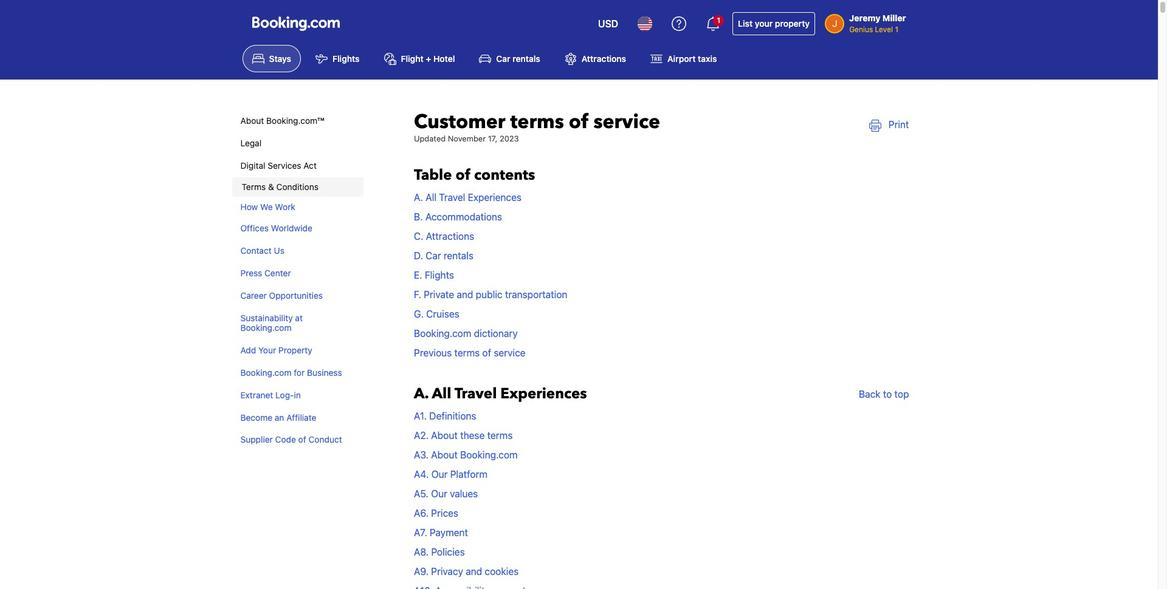 Task type: locate. For each thing, give the bounding box(es) containing it.
act
[[304, 160, 317, 171]]

e. flights
[[414, 270, 454, 281]]

1 vertical spatial our
[[431, 489, 447, 500]]

property
[[279, 346, 312, 356]]

these
[[460, 430, 485, 441]]

1 horizontal spatial car
[[496, 54, 511, 64]]

log-
[[276, 390, 294, 401]]

genius
[[850, 25, 873, 34]]

a6. prices
[[414, 508, 459, 519]]

november
[[448, 134, 486, 144]]

and
[[457, 289, 473, 300], [466, 567, 482, 578]]

1 horizontal spatial flights
[[425, 270, 454, 281]]

flight
[[401, 54, 424, 64]]

policies
[[431, 547, 465, 558]]

0 vertical spatial experiences
[[468, 192, 522, 203]]

1 horizontal spatial 1
[[895, 25, 899, 34]]

b. accommodations
[[414, 212, 502, 222]]

public
[[476, 289, 503, 300]]

a. all travel experiences up "these"
[[414, 384, 587, 404]]

0 vertical spatial our
[[431, 469, 448, 480]]

legal
[[240, 138, 262, 148]]

airport taxis
[[668, 54, 717, 64]]

1 vertical spatial terms
[[455, 348, 480, 359]]

add your property
[[240, 346, 312, 356]]

property
[[775, 18, 810, 29]]

all up a1. definitions link
[[432, 384, 451, 404]]

1 horizontal spatial rentals
[[513, 54, 540, 64]]

booking.com up the your
[[240, 323, 292, 333]]

prices
[[431, 508, 459, 519]]

booking.com™
[[266, 116, 324, 126]]

1 inside "1" button
[[717, 16, 721, 25]]

and left public
[[457, 289, 473, 300]]

1 vertical spatial and
[[466, 567, 482, 578]]

extranet log-in
[[240, 390, 301, 401]]

2 our from the top
[[431, 489, 447, 500]]

2 vertical spatial terms
[[487, 430, 513, 441]]

attractions down usd
[[582, 54, 626, 64]]

print button
[[862, 110, 917, 139]]

terms right 17,
[[510, 109, 564, 136]]

1 left list
[[717, 16, 721, 25]]

0 horizontal spatial 1
[[717, 16, 721, 25]]

1 vertical spatial about
[[431, 430, 458, 441]]

list
[[738, 18, 753, 29]]

1 vertical spatial a. all travel experiences
[[414, 384, 587, 404]]

terms inside "customer terms of service updated november 17, 2023"
[[510, 109, 564, 136]]

0 vertical spatial service
[[594, 109, 660, 136]]

a8. policies link
[[414, 547, 465, 558]]

transportation
[[505, 289, 568, 300]]

navigation containing about booking.com™
[[232, 110, 363, 452]]

sustainability
[[240, 313, 293, 323]]

f.
[[414, 289, 421, 300]]

our for values
[[431, 489, 447, 500]]

a9. privacy and cookies link
[[414, 567, 519, 578]]

d.
[[414, 250, 423, 261]]

our right a5.
[[431, 489, 447, 500]]

service for customer
[[594, 109, 660, 136]]

1 vertical spatial all
[[432, 384, 451, 404]]

accommodations
[[426, 212, 502, 222]]

navigation
[[232, 110, 363, 452]]

center
[[265, 268, 291, 279]]

become an affiliate
[[240, 413, 316, 423]]

stays
[[269, 54, 291, 64]]

d. car rentals
[[414, 250, 474, 261]]

0 vertical spatial a. all travel experiences
[[414, 192, 522, 203]]

terms down the booking.com dictionary link
[[455, 348, 480, 359]]

2 vertical spatial about
[[431, 450, 458, 461]]

travel up 'definitions'
[[455, 384, 497, 404]]

0 horizontal spatial service
[[494, 348, 526, 359]]

1 down the miller
[[895, 25, 899, 34]]

career opportunities link
[[232, 285, 361, 307]]

business
[[307, 368, 342, 378]]

0 vertical spatial travel
[[439, 192, 465, 203]]

1 inside jeremy miller genius level 1
[[895, 25, 899, 34]]

and for public
[[457, 289, 473, 300]]

a9.
[[414, 567, 429, 578]]

rentals inside car rentals link
[[513, 54, 540, 64]]

0 vertical spatial rentals
[[513, 54, 540, 64]]

1 our from the top
[[431, 469, 448, 480]]

1 vertical spatial car
[[426, 250, 441, 261]]

1 vertical spatial service
[[494, 348, 526, 359]]

about up "a4. our platform" link
[[431, 450, 458, 461]]

about
[[240, 116, 264, 126], [431, 430, 458, 441], [431, 450, 458, 461]]

of inside navigation
[[298, 435, 306, 445]]

booking.com for business
[[240, 368, 342, 378]]

0 vertical spatial a.
[[414, 192, 423, 203]]

rentals
[[513, 54, 540, 64], [444, 250, 474, 261]]

1 vertical spatial a.
[[414, 384, 429, 404]]

terms right "these"
[[487, 430, 513, 441]]

1 horizontal spatial service
[[594, 109, 660, 136]]

a. up "a1."
[[414, 384, 429, 404]]

booking.com dictionary
[[414, 328, 518, 339]]

booking.com inside the "sustainability at booking.com"
[[240, 323, 292, 333]]

a. up b.
[[414, 192, 423, 203]]

of inside "customer terms of service updated november 17, 2023"
[[569, 109, 589, 136]]

a. all travel experiences up accommodations
[[414, 192, 522, 203]]

travel
[[439, 192, 465, 203], [455, 384, 497, 404]]

booking.com down the your
[[240, 368, 292, 378]]

our
[[431, 469, 448, 480], [431, 489, 447, 500]]

1 vertical spatial attractions
[[426, 231, 474, 242]]

table of contents
[[414, 165, 535, 185]]

a2.
[[414, 430, 429, 441]]

contact us link
[[232, 240, 361, 263]]

worldwide
[[271, 223, 313, 234]]

and for cookies
[[466, 567, 482, 578]]

offices worldwide link
[[232, 218, 361, 240]]

and right "privacy"
[[466, 567, 482, 578]]

customer
[[414, 109, 506, 136]]

how we work link
[[232, 197, 361, 218]]

attractions link
[[555, 45, 636, 73]]

at
[[295, 313, 303, 323]]

e. flights link
[[414, 270, 454, 281]]

our right a4.
[[431, 469, 448, 480]]

our for platform
[[431, 469, 448, 480]]

0 vertical spatial flights
[[333, 54, 360, 64]]

car
[[496, 54, 511, 64], [426, 250, 441, 261]]

1 a. all travel experiences from the top
[[414, 192, 522, 203]]

a4. our platform
[[414, 469, 488, 480]]

0 vertical spatial attractions
[[582, 54, 626, 64]]

0 vertical spatial terms
[[510, 109, 564, 136]]

2 a. from the top
[[414, 384, 429, 404]]

of for previous
[[482, 348, 491, 359]]

contact us
[[240, 246, 285, 256]]

g. cruises link
[[414, 309, 460, 320]]

booking.com online hotel reservations image
[[252, 16, 340, 31]]

service inside "customer terms of service updated november 17, 2023"
[[594, 109, 660, 136]]

jeremy
[[850, 13, 881, 23]]

d. car rentals link
[[414, 250, 474, 261]]

private
[[424, 289, 454, 300]]

supplier code of conduct link
[[232, 430, 361, 452]]

list your property link
[[733, 12, 816, 35]]

about up legal
[[240, 116, 264, 126]]

a1. definitions
[[414, 411, 476, 422]]

c.
[[414, 231, 424, 242]]

0 vertical spatial and
[[457, 289, 473, 300]]

car right hotel
[[496, 54, 511, 64]]

a6.
[[414, 508, 429, 519]]

terms
[[510, 109, 564, 136], [455, 348, 480, 359], [487, 430, 513, 441]]

about for a2.
[[431, 430, 458, 441]]

0 horizontal spatial flights
[[333, 54, 360, 64]]

terms & conditions link
[[232, 177, 363, 197]]

how
[[240, 202, 258, 213]]

a.
[[414, 192, 423, 203], [414, 384, 429, 404]]

0 horizontal spatial rentals
[[444, 250, 474, 261]]

all
[[426, 192, 437, 203], [432, 384, 451, 404]]

attractions up d. car rentals
[[426, 231, 474, 242]]

1 horizontal spatial attractions
[[582, 54, 626, 64]]

work
[[275, 202, 295, 213]]

of for supplier
[[298, 435, 306, 445]]

travel up b. accommodations link
[[439, 192, 465, 203]]

about down the a1. definitions
[[431, 430, 458, 441]]

car right d.
[[426, 250, 441, 261]]

all down table
[[426, 192, 437, 203]]

attractions
[[582, 54, 626, 64], [426, 231, 474, 242]]

your
[[258, 346, 276, 356]]

a5. our values link
[[414, 489, 478, 500]]

updated
[[414, 134, 446, 144]]

add your property link
[[232, 340, 361, 362]]

f. private and public transportation link
[[414, 289, 568, 300]]

about booking.com™ link
[[232, 110, 361, 133]]



Task type: describe. For each thing, give the bounding box(es) containing it.
1 vertical spatial travel
[[455, 384, 497, 404]]

previous terms of service link
[[414, 348, 526, 359]]

c. attractions link
[[414, 231, 474, 242]]

conditions
[[276, 182, 319, 192]]

g.
[[414, 309, 424, 320]]

stays link
[[242, 45, 301, 73]]

a3. about booking.com link
[[414, 450, 518, 461]]

terms for customer
[[510, 109, 564, 136]]

definitions
[[429, 411, 476, 422]]

jeremy miller genius level 1
[[850, 13, 906, 34]]

+
[[426, 54, 431, 64]]

cookies
[[485, 567, 519, 578]]

conduct
[[309, 435, 342, 445]]

0 horizontal spatial car
[[426, 250, 441, 261]]

offices
[[240, 223, 269, 234]]

supplier code of conduct
[[240, 435, 342, 445]]

in
[[294, 390, 301, 401]]

your
[[755, 18, 773, 29]]

a8.
[[414, 547, 429, 558]]

flight + hotel
[[401, 54, 455, 64]]

a5.
[[414, 489, 429, 500]]

a6. prices link
[[414, 508, 459, 519]]

1 vertical spatial flights
[[425, 270, 454, 281]]

top
[[895, 389, 909, 400]]

hotel
[[434, 54, 455, 64]]

car rentals link
[[470, 45, 550, 73]]

add
[[240, 346, 256, 356]]

a7. payment link
[[414, 528, 468, 539]]

an
[[275, 413, 284, 423]]

press center link
[[232, 263, 361, 285]]

0 vertical spatial about
[[240, 116, 264, 126]]

0 horizontal spatial attractions
[[426, 231, 474, 242]]

2 a. all travel experiences from the top
[[414, 384, 587, 404]]

to
[[883, 389, 892, 400]]

b. accommodations link
[[414, 212, 502, 222]]

0 vertical spatial car
[[496, 54, 511, 64]]

terms for previous
[[455, 348, 480, 359]]

become an affiliate link
[[232, 407, 361, 430]]

digital
[[240, 160, 265, 171]]

f. private and public transportation
[[414, 289, 568, 300]]

g. cruises
[[414, 309, 460, 320]]

services
[[268, 160, 301, 171]]

a7. payment
[[414, 528, 468, 539]]

a7.
[[414, 528, 427, 539]]

miller
[[883, 13, 906, 23]]

how we work
[[240, 202, 295, 213]]

digital services act link
[[232, 155, 361, 177]]

car rentals
[[496, 54, 540, 64]]

a3. about booking.com
[[414, 450, 518, 461]]

b.
[[414, 212, 423, 222]]

1 vertical spatial experiences
[[501, 384, 587, 404]]

0 vertical spatial all
[[426, 192, 437, 203]]

opportunities
[[269, 291, 323, 301]]

offices worldwide
[[240, 223, 313, 234]]

booking.com for business link
[[232, 362, 361, 385]]

booking.com down "these"
[[460, 450, 518, 461]]

1 vertical spatial rentals
[[444, 250, 474, 261]]

press
[[240, 268, 262, 279]]

payment
[[430, 528, 468, 539]]

a4. our platform link
[[414, 469, 488, 480]]

airport taxis link
[[641, 45, 727, 73]]

contents
[[474, 165, 535, 185]]

booking.com inside 'link'
[[240, 368, 292, 378]]

about booking.com™
[[240, 116, 324, 126]]

legal link
[[232, 133, 361, 155]]

a3.
[[414, 450, 429, 461]]

a2. about these terms
[[414, 430, 513, 441]]

code
[[275, 435, 296, 445]]

for
[[294, 368, 305, 378]]

airport
[[668, 54, 696, 64]]

previous
[[414, 348, 452, 359]]

table
[[414, 165, 452, 185]]

booking.com dictionary link
[[414, 328, 518, 339]]

of for customer
[[569, 109, 589, 136]]

1 button
[[699, 9, 728, 38]]

become
[[240, 413, 272, 423]]

booking.com down cruises
[[414, 328, 472, 339]]

about for a3.
[[431, 450, 458, 461]]

taxis
[[698, 54, 717, 64]]

affiliate
[[287, 413, 316, 423]]

17,
[[488, 134, 498, 144]]

a8. policies
[[414, 547, 465, 558]]

back
[[859, 389, 881, 400]]

2023
[[500, 134, 519, 144]]

a1.
[[414, 411, 427, 422]]

a2. about these terms link
[[414, 430, 513, 441]]

1 a. from the top
[[414, 192, 423, 203]]

e.
[[414, 270, 422, 281]]

service for previous
[[494, 348, 526, 359]]



Task type: vqa. For each thing, say whether or not it's contained in the screenshot.
the leftmost Location
no



